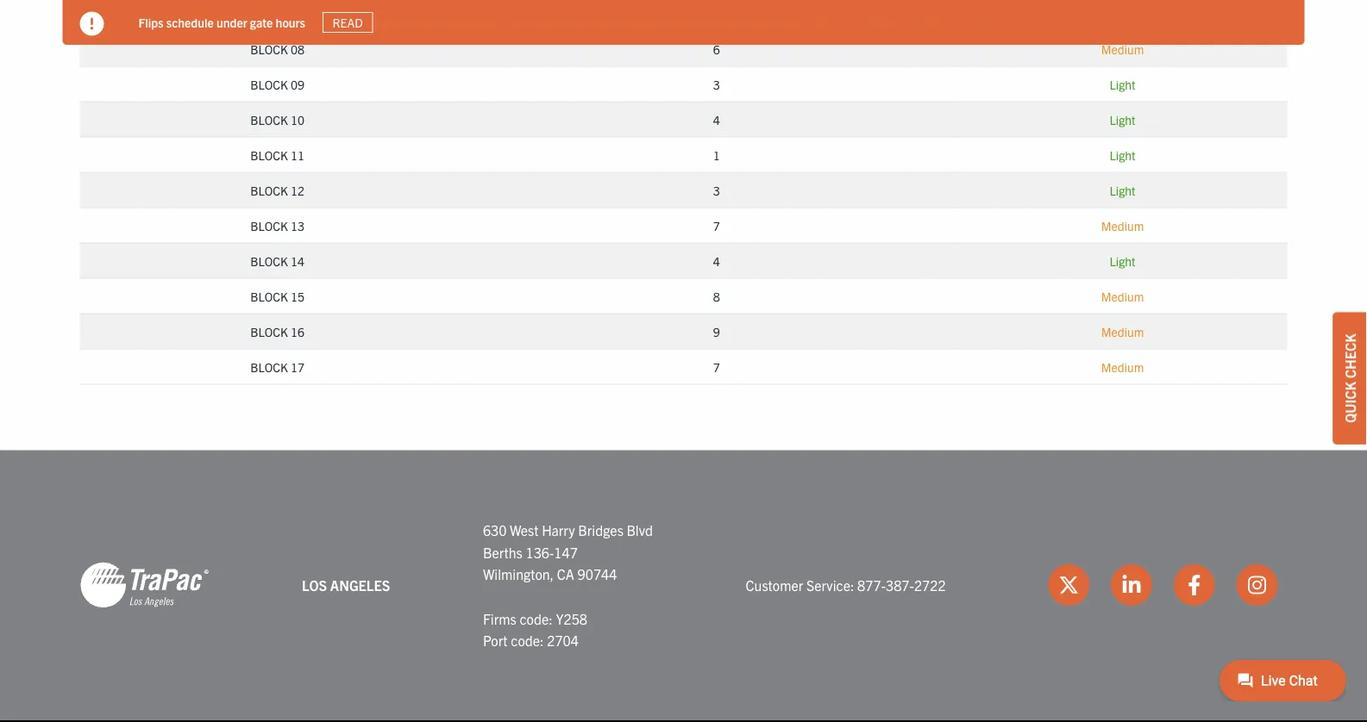 Task type: locate. For each thing, give the bounding box(es) containing it.
light for block 14
[[1110, 254, 1136, 269]]

0 horizontal spatial read link
[[323, 12, 373, 33]]

4 block from the top
[[250, 112, 288, 128]]

0 horizontal spatial read
[[333, 15, 363, 30]]

flips
[[138, 14, 164, 30]]

block 15
[[250, 289, 305, 304]]

2 chassis from the left
[[425, 14, 463, 30]]

number
[[761, 14, 802, 30]]

877-
[[858, 577, 886, 595]]

block left 17
[[250, 360, 288, 375]]

block 07
[[250, 6, 305, 21]]

1 horizontal spatial chassis
[[425, 14, 463, 30]]

/ right pop20 in the top right of the page
[[855, 14, 858, 30]]

3
[[713, 77, 720, 92], [713, 183, 720, 198]]

block for block 10
[[250, 112, 288, 128]]

1 horizontal spatial /
[[901, 14, 905, 30]]

2 medium from the top
[[1102, 218, 1144, 234]]

1 light from the top
[[1110, 77, 1136, 92]]

0 vertical spatial code:
[[520, 611, 553, 628]]

9 block from the top
[[250, 289, 288, 304]]

medium
[[1102, 41, 1144, 57], [1102, 218, 1144, 234], [1102, 289, 1144, 304], [1102, 324, 1144, 340], [1102, 360, 1144, 375]]

2 horizontal spatial chassis
[[604, 14, 643, 30]]

pool
[[399, 14, 422, 30]]

5 block from the top
[[250, 147, 288, 163]]

/ left the pop45
[[901, 14, 905, 30]]

in
[[466, 14, 476, 30]]

quick check
[[1342, 334, 1359, 423]]

block left 11
[[250, 147, 288, 163]]

0 horizontal spatial with
[[205, 14, 228, 30]]

1 horizontal spatial pool
[[578, 14, 601, 30]]

quick check link
[[1333, 312, 1367, 445]]

1 under from the left
[[217, 14, 247, 30]]

read link right 07
[[323, 12, 373, 33]]

block left 13 on the top of page
[[250, 218, 288, 234]]

4 up 8
[[713, 254, 720, 269]]

read left drop
[[333, 15, 363, 30]]

2 7 from the top
[[713, 360, 720, 375]]

2704
[[547, 633, 579, 650]]

under left relative
[[645, 14, 676, 30]]

los angeles
[[302, 577, 390, 595]]

6 block from the top
[[250, 183, 288, 198]]

medium for block 17
[[1102, 360, 1144, 375]]

1 block from the top
[[250, 6, 288, 21]]

3 medium from the top
[[1102, 289, 1144, 304]]

code: right "port" at bottom left
[[511, 633, 544, 650]]

block 12
[[250, 183, 305, 198]]

1 3 from the top
[[713, 77, 720, 92]]

4 for block 10
[[713, 112, 720, 128]]

6 down relative
[[713, 41, 720, 57]]

0 vertical spatial 3
[[713, 77, 720, 92]]

0 vertical spatial 7
[[713, 218, 720, 234]]

1 vertical spatial 7
[[713, 360, 720, 375]]

2 block from the top
[[250, 41, 288, 57]]

block for block 14
[[250, 254, 288, 269]]

2 / from the left
[[901, 14, 905, 30]]

14
[[291, 254, 305, 269]]

2 read from the left
[[972, 15, 1003, 30]]

1 7 from the top
[[713, 218, 720, 234]]

pool right the
[[578, 14, 601, 30]]

chassis right the
[[604, 14, 643, 30]]

medium for block 13
[[1102, 218, 1144, 234]]

0 horizontal spatial pool
[[138, 14, 161, 30]]

1 read link from the left
[[323, 12, 373, 33]]

4 up 1
[[713, 112, 720, 128]]

7 down '9'
[[713, 360, 720, 375]]

block left 14
[[250, 254, 288, 269]]

pool
[[138, 14, 161, 30], [578, 14, 601, 30]]

2 6 from the top
[[713, 41, 720, 57]]

12
[[291, 183, 305, 198]]

under left gate
[[217, 14, 247, 30]]

read right the pop45
[[972, 15, 1003, 30]]

90744
[[578, 566, 617, 584]]

1 horizontal spatial read
[[972, 15, 1003, 30]]

2 3 from the top
[[713, 183, 720, 198]]

do
[[335, 14, 349, 30]]

1 vertical spatial 4
[[713, 254, 720, 269]]

west
[[510, 522, 539, 540]]

3 down relative
[[713, 77, 720, 92]]

1 horizontal spatial -
[[805, 14, 809, 30]]

0 horizontal spatial /
[[855, 14, 858, 30]]

7
[[713, 218, 720, 234], [713, 360, 720, 375]]

5 light from the top
[[1110, 254, 1136, 269]]

code:
[[520, 611, 553, 628], [511, 633, 544, 650]]

2 light from the top
[[1110, 112, 1136, 128]]

2 - from the left
[[805, 14, 809, 30]]

8 block from the top
[[250, 254, 288, 269]]

block 13
[[250, 218, 305, 234]]

block left 07
[[250, 6, 288, 21]]

firms
[[483, 611, 517, 628]]

0 horizontal spatial -
[[505, 14, 509, 30]]

read link right the pop45
[[962, 12, 1013, 33]]

angeles
[[330, 577, 390, 595]]

with
[[205, 14, 228, 30], [533, 14, 556, 30]]

10
[[291, 112, 305, 128]]

chassis right flips
[[164, 14, 203, 30]]

read link
[[323, 12, 373, 33], [962, 12, 1013, 33]]

block down gate
[[250, 41, 288, 57]]

drop
[[372, 14, 396, 30]]

block for block 17
[[250, 360, 288, 375]]

harry
[[542, 522, 575, 540]]

3 light from the top
[[1110, 147, 1136, 163]]

630
[[483, 522, 507, 540]]

check
[[1342, 334, 1359, 379]]

1 - from the left
[[505, 14, 509, 30]]

y258
[[556, 611, 588, 628]]

block for block 09
[[250, 77, 288, 92]]

10 block from the top
[[250, 324, 288, 340]]

/
[[855, 14, 858, 30], [901, 14, 905, 30]]

with left a
[[205, 14, 228, 30]]

0 horizontal spatial chassis
[[164, 14, 203, 30]]

light
[[1110, 77, 1136, 92], [1110, 112, 1136, 128], [1110, 147, 1136, 163], [1110, 183, 1136, 198], [1110, 254, 1136, 269]]

7 block from the top
[[250, 218, 288, 234]]

block left the 15 on the top left of the page
[[250, 289, 288, 304]]

7 for block 13
[[713, 218, 720, 234]]

block for block 08
[[250, 41, 288, 57]]

0 vertical spatial 6
[[713, 6, 720, 21]]

2 4 from the top
[[713, 254, 720, 269]]

4 medium from the top
[[1102, 324, 1144, 340]]

footer containing 630 west harry bridges blvd
[[0, 451, 1367, 723]]

4 light from the top
[[1110, 183, 1136, 198]]

3 down 1
[[713, 183, 720, 198]]

-
[[505, 14, 509, 30], [805, 14, 809, 30]]

6 for block 07
[[713, 6, 720, 21]]

block
[[250, 6, 288, 21], [250, 41, 288, 57], [250, 77, 288, 92], [250, 112, 288, 128], [250, 147, 288, 163], [250, 183, 288, 198], [250, 218, 288, 234], [250, 254, 288, 269], [250, 289, 288, 304], [250, 324, 288, 340], [250, 360, 288, 375]]

3 for block 09
[[713, 77, 720, 92]]

1 vertical spatial 6
[[713, 41, 720, 57]]

read
[[333, 15, 363, 30], [972, 15, 1003, 30]]

0 horizontal spatial under
[[217, 14, 247, 30]]

5 medium from the top
[[1102, 360, 1144, 375]]

los
[[302, 577, 327, 595]]

1 horizontal spatial under
[[645, 14, 676, 30]]

1 vertical spatial code:
[[511, 633, 544, 650]]

387-
[[886, 577, 914, 595]]

4
[[713, 112, 720, 128], [713, 254, 720, 269]]

block left the 09 at the top left
[[250, 77, 288, 92]]

transaction
[[273, 14, 333, 30]]

1 6 from the top
[[713, 6, 720, 21]]

block 10
[[250, 112, 305, 128]]

1 horizontal spatial with
[[533, 14, 556, 30]]

4 for block 14
[[713, 254, 720, 269]]

block left "10"
[[250, 112, 288, 128]]

1 vertical spatial 3
[[713, 183, 720, 198]]

- left exit on the top left of page
[[505, 14, 509, 30]]

11
[[291, 147, 305, 163]]

berths
[[483, 544, 523, 562]]

relative
[[679, 14, 718, 30]]

0 vertical spatial 4
[[713, 112, 720, 128]]

147
[[554, 544, 578, 562]]

3 chassis from the left
[[604, 14, 643, 30]]

- right number
[[805, 14, 809, 30]]

with left the
[[533, 14, 556, 30]]

6 left release
[[713, 6, 720, 21]]

chassis
[[164, 14, 203, 30], [425, 14, 463, 30], [604, 14, 643, 30]]

1 read from the left
[[333, 15, 363, 30]]

under
[[217, 14, 247, 30], [645, 14, 676, 30]]

7 down 1
[[713, 218, 720, 234]]

13
[[291, 218, 305, 234]]

2 read link from the left
[[962, 12, 1013, 33]]

read for flips schedule under gate hours
[[333, 15, 363, 30]]

11 block from the top
[[250, 360, 288, 375]]

chassis left in
[[425, 14, 463, 30]]

firms code:  y258 port code:  2704
[[483, 611, 588, 650]]

6
[[713, 6, 720, 21], [713, 41, 720, 57]]

block 09
[[250, 77, 305, 92]]

3 block from the top
[[250, 77, 288, 92]]

footer
[[0, 451, 1367, 723]]

code: up "2704" at the bottom of the page
[[520, 611, 553, 628]]

block left the 16
[[250, 324, 288, 340]]

1 horizontal spatial read link
[[962, 12, 1013, 33]]

block left 12
[[250, 183, 288, 198]]

read link for flips schedule under gate hours
[[323, 12, 373, 33]]

1 4 from the top
[[713, 112, 720, 128]]

pool left schedule
[[138, 14, 161, 30]]

ca
[[557, 566, 574, 584]]

solid image
[[80, 12, 104, 36]]

not
[[351, 14, 369, 30]]

6 for block 08
[[713, 41, 720, 57]]

3 for block 12
[[713, 183, 720, 198]]

1 medium from the top
[[1102, 41, 1144, 57]]



Task type: describe. For each thing, give the bounding box(es) containing it.
medium for block 16
[[1102, 324, 1144, 340]]

block for block 07
[[250, 6, 288, 21]]

block 16
[[250, 324, 305, 340]]

2 with from the left
[[533, 14, 556, 30]]

09
[[291, 77, 305, 92]]

block 17
[[250, 360, 305, 375]]

light for block 09
[[1110, 77, 1136, 92]]

pop20
[[814, 14, 852, 30]]

1 with from the left
[[205, 14, 228, 30]]

light for block 12
[[1110, 183, 1136, 198]]

9
[[713, 324, 720, 340]]

bridges
[[578, 522, 624, 540]]

16
[[291, 324, 305, 340]]

8
[[713, 289, 720, 304]]

block for block 12
[[250, 183, 288, 198]]

customer service: 877-387-2722
[[746, 577, 946, 595]]

7 for block 17
[[713, 360, 720, 375]]

block 14
[[250, 254, 305, 269]]

07
[[291, 6, 305, 21]]

block for block 11
[[250, 147, 288, 163]]

hours
[[276, 14, 305, 30]]

630 west harry bridges blvd berths 136-147 wilmington, ca 90744
[[483, 522, 653, 584]]

block for block 13
[[250, 218, 288, 234]]

2 pool from the left
[[578, 14, 601, 30]]

gate
[[250, 14, 273, 30]]

wilmington,
[[483, 566, 554, 584]]

2 under from the left
[[645, 14, 676, 30]]

1 / from the left
[[855, 14, 858, 30]]

1
[[713, 147, 720, 163]]

medium for block 08
[[1102, 41, 1144, 57]]

service:
[[807, 577, 855, 595]]

read link for pool chassis with a single transaction  do not drop pool chassis in yard -  exit with the pool chassis under relative release number -  pop20 / pop40 / pop45
[[962, 12, 1013, 33]]

port
[[483, 633, 508, 650]]

yard
[[479, 14, 502, 30]]

single
[[240, 14, 270, 30]]

a
[[230, 14, 237, 30]]

pool chassis with a single transaction  do not drop pool chassis in yard -  exit with the pool chassis under relative release number -  pop20 / pop40 / pop45
[[138, 14, 945, 30]]

medium for block 15
[[1102, 289, 1144, 304]]

136-
[[526, 544, 554, 562]]

read for pool chassis with a single transaction  do not drop pool chassis in yard -  exit with the pool chassis under relative release number -  pop20 / pop40 / pop45
[[972, 15, 1003, 30]]

exit
[[511, 14, 531, 30]]

los angeles image
[[80, 562, 209, 611]]

block for block 16
[[250, 324, 288, 340]]

1 chassis from the left
[[164, 14, 203, 30]]

the
[[558, 14, 576, 30]]

blvd
[[627, 522, 653, 540]]

08
[[291, 41, 305, 57]]

pop45
[[908, 14, 945, 30]]

17
[[291, 360, 305, 375]]

light for block 11
[[1110, 147, 1136, 163]]

flips schedule under gate hours
[[138, 14, 305, 30]]

2722
[[914, 577, 946, 595]]

1 pool from the left
[[138, 14, 161, 30]]

pop40
[[861, 14, 899, 30]]

quick
[[1342, 382, 1359, 423]]

15
[[291, 289, 305, 304]]

block 11
[[250, 147, 305, 163]]

release
[[721, 14, 759, 30]]

customer
[[746, 577, 804, 595]]

block 08
[[250, 41, 305, 57]]

light for block 10
[[1110, 112, 1136, 128]]

schedule
[[166, 14, 214, 30]]

block for block 15
[[250, 289, 288, 304]]



Task type: vqa. For each thing, say whether or not it's contained in the screenshot.
11/01/2023 on the left bottom
no



